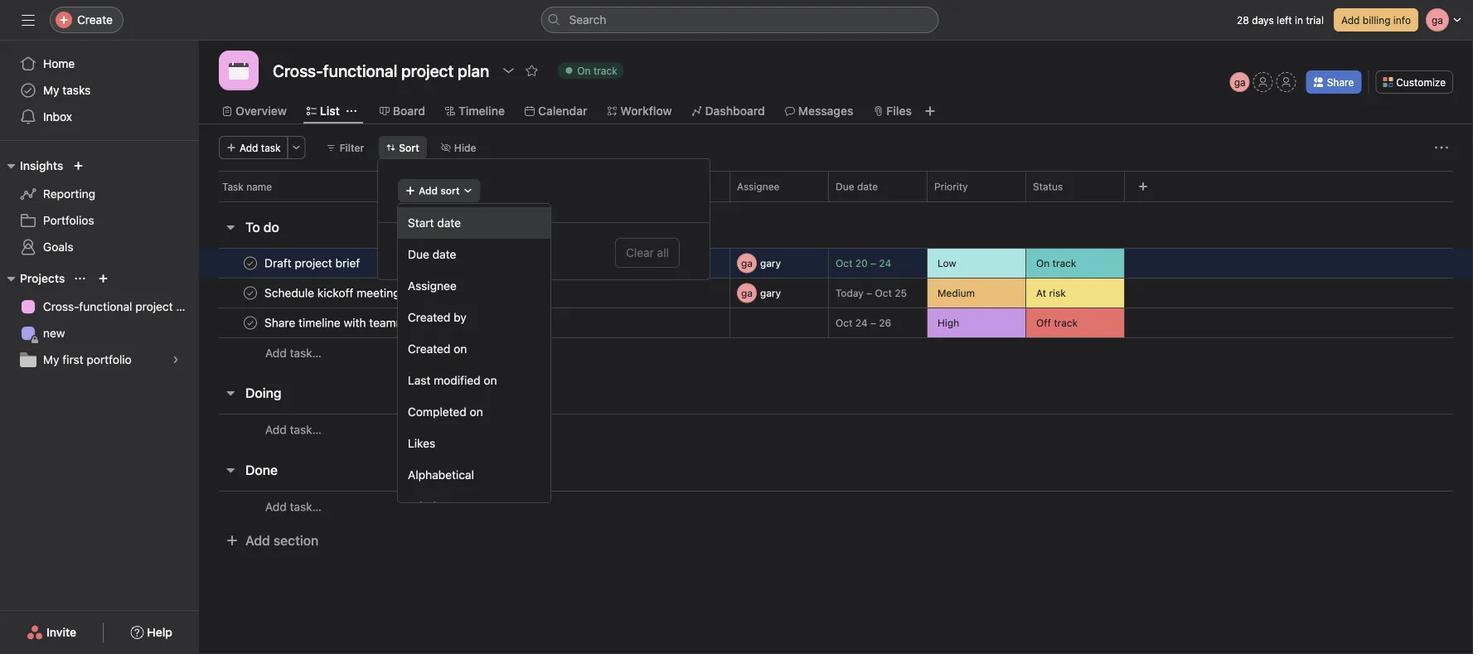 Task type: describe. For each thing, give the bounding box(es) containing it.
global element
[[0, 41, 199, 140]]

1 vertical spatial priority
[[408, 500, 446, 513]]

by
[[454, 311, 467, 324]]

my tasks
[[43, 83, 91, 97]]

add up add section button
[[265, 500, 287, 514]]

my first portfolio
[[43, 353, 132, 367]]

row containing oct 24
[[199, 308, 1474, 338]]

home link
[[10, 51, 189, 77]]

track for oct 20 – 24
[[1053, 257, 1077, 269]]

at risk button
[[1027, 279, 1124, 308]]

share button
[[1307, 70, 1362, 94]]

filter
[[340, 142, 364, 153]]

my for my tasks
[[43, 83, 59, 97]]

on inside row
[[1037, 257, 1050, 269]]

created on
[[408, 342, 467, 356]]

in
[[1295, 14, 1304, 26]]

projects
[[20, 272, 65, 285]]

customize
[[1397, 76, 1446, 88]]

risk
[[1049, 287, 1066, 299]]

completed image for today – oct 25
[[240, 283, 260, 303]]

billing
[[1363, 14, 1391, 26]]

1 vertical spatial due date
[[408, 248, 456, 261]]

off track
[[1037, 317, 1078, 329]]

schedule kickoff meeting cell
[[199, 278, 731, 308]]

add billing info
[[1342, 14, 1411, 26]]

0 horizontal spatial on track button
[[550, 59, 632, 82]]

to do
[[245, 219, 279, 235]]

to do button
[[245, 212, 279, 242]]

completed checkbox for oct 20
[[240, 253, 260, 273]]

reporting
[[43, 187, 95, 201]]

project
[[135, 300, 173, 313]]

gary for today
[[760, 287, 781, 299]]

sort
[[441, 185, 460, 197]]

list link
[[307, 102, 340, 120]]

gary for oct
[[760, 257, 781, 269]]

share
[[1327, 76, 1354, 88]]

all
[[657, 246, 669, 260]]

add task… inside header to do tree grid
[[265, 346, 322, 360]]

add sort
[[419, 185, 460, 197]]

created by
[[408, 311, 467, 324]]

collapse task list for this section image for doing
[[224, 386, 237, 400]]

2 add task… row from the top
[[199, 414, 1474, 445]]

calendar image
[[229, 61, 249, 80]]

days
[[1252, 14, 1274, 26]]

off
[[1037, 317, 1051, 329]]

created for created by
[[408, 311, 451, 324]]

done button
[[245, 455, 278, 485]]

files link
[[873, 102, 912, 120]]

assignee inside row
[[737, 181, 780, 192]]

2 add task… from the top
[[265, 423, 322, 437]]

row containing task name
[[199, 171, 1474, 201]]

completed image for oct 20 – 24
[[240, 253, 260, 273]]

new project or portfolio image
[[98, 274, 108, 284]]

1 vertical spatial –
[[867, 287, 872, 299]]

Schedule kickoff meeting text field
[[261, 285, 405, 301]]

workflow link
[[607, 102, 672, 120]]

28 days left in trial
[[1237, 14, 1324, 26]]

start
[[408, 216, 434, 230]]

– for oct 20
[[871, 257, 876, 269]]

section
[[274, 533, 319, 549]]

ga button
[[1230, 72, 1250, 92]]

see details, my first portfolio image
[[171, 355, 181, 365]]

cross-functional project plan link
[[10, 294, 199, 320]]

1 add task… row from the top
[[199, 337, 1474, 368]]

calendar link
[[525, 102, 587, 120]]

help button
[[120, 618, 183, 648]]

off track button
[[1027, 308, 1124, 337]]

inbox link
[[10, 104, 189, 130]]

completed image
[[240, 313, 260, 333]]

date inside menu item
[[437, 216, 461, 230]]

today
[[836, 287, 864, 299]]

medium button
[[928, 279, 1026, 308]]

alphabetical
[[408, 468, 474, 482]]

draft project brief cell
[[199, 248, 731, 279]]

on track inside row
[[1037, 257, 1077, 269]]

add down 'doing'
[[265, 423, 287, 437]]

add section
[[245, 533, 319, 549]]

20
[[856, 257, 868, 269]]

high button
[[928, 308, 1026, 337]]

task
[[261, 142, 281, 153]]

add task… button for 1st "add task…" row from the bottom
[[265, 498, 322, 516]]

show options, current sort, top image
[[75, 274, 85, 284]]

add task… button for second "add task…" row from the bottom of the page
[[265, 421, 322, 439]]

add a task to this section image
[[290, 386, 303, 400]]

first
[[62, 353, 83, 367]]

completed
[[408, 405, 467, 419]]

track for oct 24 – 26
[[1054, 317, 1078, 329]]

functional
[[79, 300, 132, 313]]

messages link
[[785, 102, 854, 120]]

customize button
[[1376, 70, 1454, 94]]

new
[[43, 326, 65, 340]]

add field image
[[1139, 182, 1148, 192]]

search button
[[541, 7, 939, 33]]

last modified on
[[408, 374, 497, 387]]

list
[[320, 104, 340, 118]]

cross-
[[43, 300, 79, 313]]

priority inside row
[[935, 181, 968, 192]]

task… for 1st "add task…" row from the bottom's add task… button
[[290, 500, 322, 514]]

start date
[[408, 216, 461, 230]]

ga inside button
[[1234, 76, 1246, 88]]

sort
[[399, 142, 419, 153]]

1 vertical spatial on track button
[[1027, 249, 1124, 278]]

add billing info button
[[1334, 8, 1419, 32]]

add left task
[[240, 142, 258, 153]]

medium
[[938, 287, 975, 299]]

done
[[245, 462, 278, 478]]

start date menu item
[[398, 207, 551, 239]]

0 horizontal spatial on track
[[577, 65, 618, 76]]

task name
[[222, 181, 272, 192]]

trial
[[1306, 14, 1324, 26]]

3 add task… row from the top
[[199, 491, 1474, 522]]



Task type: locate. For each thing, give the bounding box(es) containing it.
1 horizontal spatial on track button
[[1027, 249, 1124, 278]]

ga right details icon
[[741, 257, 753, 269]]

oct for oct 24 – 26
[[836, 317, 853, 329]]

1 vertical spatial add task… row
[[199, 414, 1474, 445]]

collapse task list for this section image left doing "button"
[[224, 386, 237, 400]]

add left billing
[[1342, 14, 1360, 26]]

2 vertical spatial add task…
[[265, 500, 322, 514]]

likes
[[408, 437, 436, 450]]

1 vertical spatial add task… button
[[265, 421, 322, 439]]

completed checkbox inside draft project brief cell
[[240, 253, 260, 273]]

track right off at the right of page
[[1054, 317, 1078, 329]]

26
[[879, 317, 892, 329]]

completed image up completed checkbox
[[240, 253, 260, 273]]

date down start date
[[433, 248, 456, 261]]

collapse task list for this section image for to do
[[224, 221, 237, 234]]

0 vertical spatial assignee
[[737, 181, 780, 192]]

completed on
[[408, 405, 483, 419]]

0 vertical spatial add task…
[[265, 346, 322, 360]]

1 completed image from the top
[[240, 253, 260, 273]]

1 vertical spatial on
[[484, 374, 497, 387]]

3 task… from the top
[[290, 500, 322, 514]]

1 vertical spatial completed image
[[240, 283, 260, 303]]

1 collapse task list for this section image from the top
[[224, 221, 237, 234]]

0 vertical spatial created
[[408, 311, 451, 324]]

my inside my first portfolio link
[[43, 353, 59, 367]]

goals link
[[10, 234, 189, 260]]

date
[[857, 181, 878, 192], [437, 216, 461, 230], [433, 248, 456, 261]]

0 horizontal spatial on
[[577, 65, 591, 76]]

high
[[938, 317, 960, 329]]

1 vertical spatial created
[[408, 342, 451, 356]]

oct for oct 20 – 24
[[836, 257, 853, 269]]

1 horizontal spatial on
[[1037, 257, 1050, 269]]

– left 26 at the right
[[871, 317, 876, 329]]

my for my first portfolio
[[43, 353, 59, 367]]

created
[[408, 311, 451, 324], [408, 342, 451, 356]]

add
[[1342, 14, 1360, 26], [240, 142, 258, 153], [419, 185, 438, 197], [265, 346, 287, 360], [265, 423, 287, 437], [265, 500, 287, 514], [245, 533, 270, 549]]

2 vertical spatial task…
[[290, 500, 322, 514]]

add left sort
[[419, 185, 438, 197]]

Draft project brief text field
[[261, 255, 365, 272]]

to
[[245, 219, 260, 235]]

24
[[879, 257, 892, 269], [856, 317, 868, 329]]

sort button
[[378, 136, 427, 159]]

my left the tasks
[[43, 83, 59, 97]]

completed image inside draft project brief cell
[[240, 253, 260, 273]]

row down 20
[[199, 278, 1474, 308]]

created down "created by"
[[408, 342, 451, 356]]

0 vertical spatial ga
[[1234, 76, 1246, 88]]

1 horizontal spatial due
[[836, 181, 855, 192]]

due date up 20
[[836, 181, 878, 192]]

due date
[[836, 181, 878, 192], [408, 248, 456, 261]]

1 vertical spatial on
[[1037, 257, 1050, 269]]

3 add task… from the top
[[265, 500, 322, 514]]

1 vertical spatial assignee
[[408, 279, 457, 293]]

details image
[[710, 258, 720, 268]]

on up at
[[1037, 257, 1050, 269]]

0 horizontal spatial on
[[454, 342, 467, 356]]

0 horizontal spatial priority
[[408, 500, 446, 513]]

0 vertical spatial on track button
[[550, 59, 632, 82]]

row down the today
[[199, 308, 1474, 338]]

due inside row
[[836, 181, 855, 192]]

add task
[[240, 142, 281, 153]]

1 created from the top
[[408, 311, 451, 324]]

1 add task… button from the top
[[265, 344, 322, 362]]

completed image
[[240, 253, 260, 273], [240, 283, 260, 303]]

2 completed checkbox from the top
[[240, 313, 260, 333]]

0 horizontal spatial due date
[[408, 248, 456, 261]]

add task… down add a task to this section image
[[265, 423, 322, 437]]

add tab image
[[924, 104, 937, 118]]

0 vertical spatial priority
[[935, 181, 968, 192]]

help
[[147, 626, 172, 639]]

0 vertical spatial add task… button
[[265, 344, 322, 362]]

insights element
[[0, 151, 199, 264]]

create
[[77, 13, 113, 27]]

left
[[1277, 14, 1292, 26]]

1 vertical spatial task…
[[290, 423, 322, 437]]

hide
[[454, 142, 476, 153]]

1 vertical spatial due
[[408, 248, 429, 261]]

oct 24 – 26
[[836, 317, 892, 329]]

– right the today
[[867, 287, 872, 299]]

1 add task… from the top
[[265, 346, 322, 360]]

my left the first
[[43, 353, 59, 367]]

row down messages
[[199, 171, 1474, 201]]

track inside popup button
[[1054, 317, 1078, 329]]

more actions image
[[1435, 141, 1449, 154]]

show sort options image
[[710, 182, 720, 192]]

add task… up section
[[265, 500, 322, 514]]

do
[[264, 219, 279, 235]]

add task… button up section
[[265, 498, 322, 516]]

1 vertical spatial date
[[437, 216, 461, 230]]

gary right details icon
[[760, 257, 781, 269]]

timeline
[[459, 104, 505, 118]]

oct down the today
[[836, 317, 853, 329]]

0 vertical spatial 24
[[879, 257, 892, 269]]

share timeline with teammates cell
[[199, 308, 731, 338]]

assignee right show sort options image
[[737, 181, 780, 192]]

0 horizontal spatial 24
[[856, 317, 868, 329]]

on down share timeline with teammates 'cell' at the left
[[454, 342, 467, 356]]

1 vertical spatial my
[[43, 353, 59, 367]]

2 created from the top
[[408, 342, 451, 356]]

0 vertical spatial my
[[43, 83, 59, 97]]

task… for add task… button associated with second "add task…" row from the bottom of the page
[[290, 423, 322, 437]]

invite
[[46, 626, 76, 639]]

filter button
[[319, 136, 372, 159]]

– right 20
[[871, 257, 876, 269]]

1 horizontal spatial due date
[[836, 181, 878, 192]]

0 vertical spatial completed checkbox
[[240, 253, 260, 273]]

create button
[[50, 7, 124, 33]]

priority down alphabetical
[[408, 500, 446, 513]]

oct left 25 at right top
[[875, 287, 892, 299]]

assignee
[[737, 181, 780, 192], [408, 279, 457, 293]]

my first portfolio link
[[10, 347, 189, 373]]

1 vertical spatial track
[[1053, 257, 1077, 269]]

add task… button up add a task to this section image
[[265, 344, 322, 362]]

0 horizontal spatial assignee
[[408, 279, 457, 293]]

1 vertical spatial add task…
[[265, 423, 322, 437]]

overview
[[235, 104, 287, 118]]

1 vertical spatial gary
[[760, 287, 781, 299]]

collapse task list for this section image
[[224, 221, 237, 234], [224, 386, 237, 400], [224, 464, 237, 477]]

board link
[[380, 102, 425, 120]]

projects element
[[0, 264, 199, 376]]

ga down 28
[[1234, 76, 1246, 88]]

row
[[199, 171, 1474, 201], [219, 201, 1454, 202], [199, 248, 1474, 279], [199, 278, 1474, 308], [199, 308, 1474, 338]]

Share timeline with teammates text field
[[261, 315, 434, 331]]

assignee up "created by"
[[408, 279, 457, 293]]

hide sidebar image
[[22, 13, 35, 27]]

priority up low
[[935, 181, 968, 192]]

reporting link
[[10, 181, 189, 207]]

at
[[1037, 287, 1047, 299]]

ga for on track
[[741, 257, 753, 269]]

timeline link
[[445, 102, 505, 120]]

0 horizontal spatial due
[[408, 248, 429, 261]]

0 vertical spatial gary
[[760, 257, 781, 269]]

show options image
[[502, 64, 515, 77]]

2 vertical spatial track
[[1054, 317, 1078, 329]]

add section button
[[219, 526, 325, 556]]

ga right details image
[[741, 287, 753, 299]]

add inside "dropdown button"
[[419, 185, 438, 197]]

due
[[836, 181, 855, 192], [408, 248, 429, 261]]

add left section
[[245, 533, 270, 549]]

oct left 20
[[836, 257, 853, 269]]

due down start
[[408, 248, 429, 261]]

0 vertical spatial add task… row
[[199, 337, 1474, 368]]

dashboard link
[[692, 102, 765, 120]]

new image
[[73, 161, 83, 171]]

my inside my tasks link
[[43, 83, 59, 97]]

board
[[393, 104, 425, 118]]

2 vertical spatial on
[[470, 405, 483, 419]]

due date down start date
[[408, 248, 456, 261]]

due down messages
[[836, 181, 855, 192]]

collapse task list for this section image left the to
[[224, 221, 237, 234]]

today – oct 25
[[836, 287, 907, 299]]

clear all
[[626, 246, 669, 260]]

date up oct 20 – 24
[[857, 181, 878, 192]]

2 task… from the top
[[290, 423, 322, 437]]

plan
[[176, 300, 199, 313]]

portfolios
[[43, 214, 94, 227]]

search list box
[[541, 7, 939, 33]]

1 vertical spatial collapse task list for this section image
[[224, 386, 237, 400]]

low button
[[928, 249, 1026, 278]]

doing button
[[245, 378, 282, 408]]

0 vertical spatial on
[[454, 342, 467, 356]]

2 vertical spatial add task… button
[[265, 498, 322, 516]]

task… for add task… button in the header to do tree grid
[[290, 346, 322, 360]]

add task… row
[[199, 337, 1474, 368], [199, 414, 1474, 445], [199, 491, 1474, 522]]

task
[[222, 181, 244, 192]]

2 my from the top
[[43, 353, 59, 367]]

completed checkbox up completed checkbox
[[240, 253, 260, 273]]

1 my from the top
[[43, 83, 59, 97]]

last
[[408, 374, 431, 387]]

task… up section
[[290, 500, 322, 514]]

1 vertical spatial completed checkbox
[[240, 313, 260, 333]]

0 vertical spatial track
[[594, 65, 618, 76]]

task… down add a task to this section image
[[290, 423, 322, 437]]

2 vertical spatial add task… row
[[199, 491, 1474, 522]]

2 vertical spatial date
[[433, 248, 456, 261]]

files
[[887, 104, 912, 118]]

1 vertical spatial ga
[[741, 257, 753, 269]]

track up workflow link in the left of the page
[[594, 65, 618, 76]]

inbox
[[43, 110, 72, 124]]

0 vertical spatial on track
[[577, 65, 618, 76]]

clear
[[626, 246, 654, 260]]

add to starred image
[[525, 64, 538, 77]]

completed checkbox for oct 24
[[240, 313, 260, 333]]

0 vertical spatial completed image
[[240, 253, 260, 273]]

3 collapse task list for this section image from the top
[[224, 464, 237, 477]]

3 add task… button from the top
[[265, 498, 322, 516]]

messages
[[798, 104, 854, 118]]

at risk
[[1037, 287, 1066, 299]]

2 vertical spatial –
[[871, 317, 876, 329]]

25
[[895, 287, 907, 299]]

1 horizontal spatial 24
[[879, 257, 892, 269]]

1 task… from the top
[[290, 346, 322, 360]]

2 vertical spatial oct
[[836, 317, 853, 329]]

on for completed on
[[470, 405, 483, 419]]

completed checkbox inside share timeline with teammates 'cell'
[[240, 313, 260, 333]]

details image
[[710, 288, 720, 298]]

new link
[[10, 320, 189, 347]]

1 vertical spatial oct
[[875, 287, 892, 299]]

created left by
[[408, 311, 451, 324]]

row up 20
[[219, 201, 1454, 202]]

goals
[[43, 240, 73, 254]]

on up calendar
[[577, 65, 591, 76]]

ga for at risk
[[741, 287, 753, 299]]

on down modified
[[470, 405, 483, 419]]

dashboard
[[705, 104, 765, 118]]

on
[[454, 342, 467, 356], [484, 374, 497, 387], [470, 405, 483, 419]]

add up 'doing'
[[265, 346, 287, 360]]

2 vertical spatial collapse task list for this section image
[[224, 464, 237, 477]]

0 vertical spatial due date
[[836, 181, 878, 192]]

add task… button
[[265, 344, 322, 362], [265, 421, 322, 439], [265, 498, 322, 516]]

28
[[1237, 14, 1250, 26]]

task…
[[290, 346, 322, 360], [290, 423, 322, 437], [290, 500, 322, 514]]

2 vertical spatial ga
[[741, 287, 753, 299]]

date right start
[[437, 216, 461, 230]]

0 vertical spatial task…
[[290, 346, 322, 360]]

header to do tree grid
[[199, 248, 1474, 368]]

add sort button
[[398, 179, 481, 202]]

1 gary from the top
[[760, 257, 781, 269]]

clear all button
[[615, 238, 680, 268]]

on track down search
[[577, 65, 618, 76]]

row up the today
[[199, 248, 1474, 279]]

1 completed checkbox from the top
[[240, 253, 260, 273]]

24 left 26 at the right
[[856, 317, 868, 329]]

gary
[[760, 257, 781, 269], [760, 287, 781, 299]]

on track up risk
[[1037, 257, 1077, 269]]

cross-functional project plan
[[43, 300, 199, 313]]

0 vertical spatial on
[[577, 65, 591, 76]]

1 horizontal spatial priority
[[935, 181, 968, 192]]

1 horizontal spatial on
[[470, 405, 483, 419]]

0 vertical spatial oct
[[836, 257, 853, 269]]

Completed checkbox
[[240, 253, 260, 273], [240, 313, 260, 333]]

1 horizontal spatial on track
[[1037, 257, 1077, 269]]

– for oct 24
[[871, 317, 876, 329]]

more actions image
[[292, 143, 302, 153]]

None text field
[[269, 56, 494, 85]]

track up risk
[[1053, 257, 1077, 269]]

1 horizontal spatial assignee
[[737, 181, 780, 192]]

status
[[1033, 181, 1063, 192]]

Completed checkbox
[[240, 283, 260, 303]]

on track button up at risk dropdown button
[[1027, 249, 1124, 278]]

0 vertical spatial due
[[836, 181, 855, 192]]

created for created on
[[408, 342, 451, 356]]

1 vertical spatial 24
[[856, 317, 868, 329]]

clear all dialog
[[378, 159, 710, 279]]

search
[[569, 13, 607, 27]]

0 vertical spatial date
[[857, 181, 878, 192]]

2 completed image from the top
[[240, 283, 260, 303]]

on track button up calendar
[[550, 59, 632, 82]]

add task… button down add a task to this section image
[[265, 421, 322, 439]]

insights button
[[0, 156, 63, 176]]

completed image up completed icon
[[240, 283, 260, 303]]

on track
[[577, 65, 618, 76], [1037, 257, 1077, 269]]

0 vertical spatial collapse task list for this section image
[[224, 221, 237, 234]]

info
[[1394, 14, 1411, 26]]

hide button
[[434, 136, 484, 159]]

gary right details image
[[760, 287, 781, 299]]

portfolio
[[87, 353, 132, 367]]

task… inside header to do tree grid
[[290, 346, 322, 360]]

task… up add a task to this section image
[[290, 346, 322, 360]]

collapse task list for this section image left 'done'
[[224, 464, 237, 477]]

home
[[43, 57, 75, 70]]

2 horizontal spatial on
[[484, 374, 497, 387]]

1 vertical spatial on track
[[1037, 257, 1077, 269]]

on right modified
[[484, 374, 497, 387]]

2 collapse task list for this section image from the top
[[224, 386, 237, 400]]

add task… up add a task to this section image
[[265, 346, 322, 360]]

on for created on
[[454, 342, 467, 356]]

add inside header to do tree grid
[[265, 346, 287, 360]]

tasks
[[62, 83, 91, 97]]

add task… button inside header to do tree grid
[[265, 344, 322, 362]]

2 gary from the top
[[760, 287, 781, 299]]

portfolios link
[[10, 207, 189, 234]]

2 add task… button from the top
[[265, 421, 322, 439]]

name
[[246, 181, 272, 192]]

add task… button for first "add task…" row from the top of the page
[[265, 344, 322, 362]]

0 vertical spatial –
[[871, 257, 876, 269]]

track
[[594, 65, 618, 76], [1053, 257, 1077, 269], [1054, 317, 1078, 329]]

tab actions image
[[346, 106, 356, 116]]

completed checkbox down completed checkbox
[[240, 313, 260, 333]]

24 right 20
[[879, 257, 892, 269]]

my tasks link
[[10, 77, 189, 104]]

oct 20 – 24
[[836, 257, 892, 269]]



Task type: vqa. For each thing, say whether or not it's contained in the screenshot.
right On
yes



